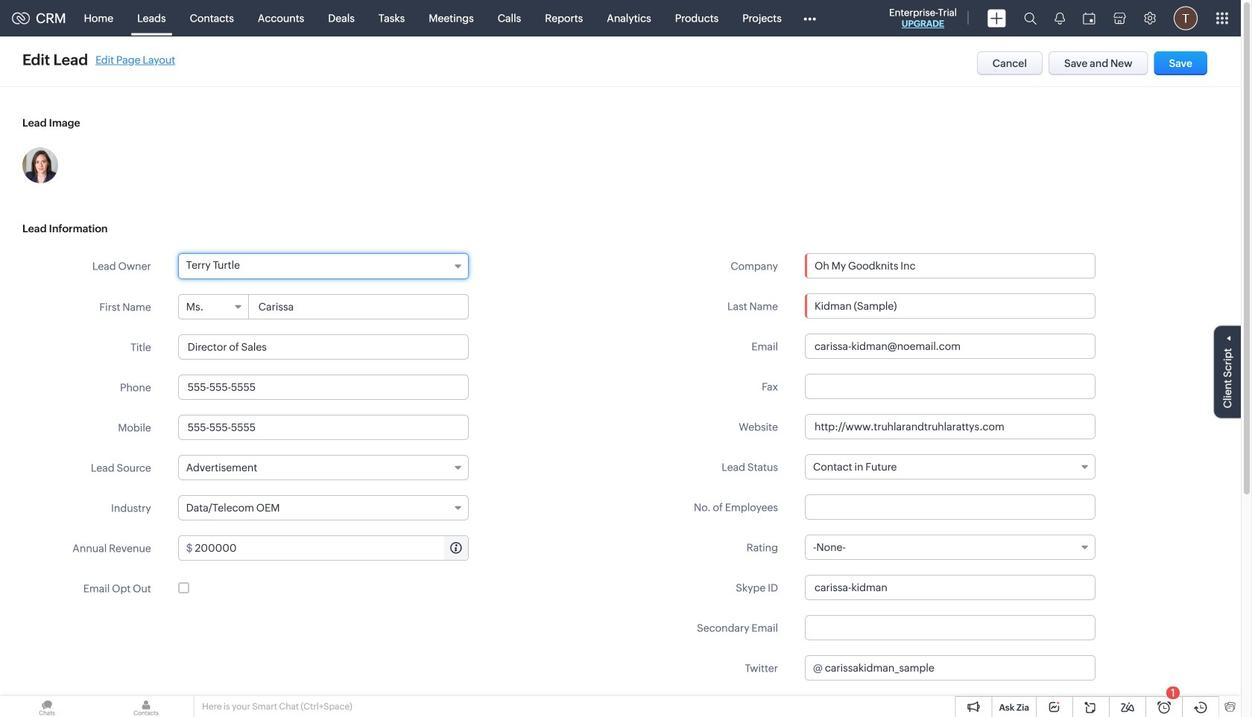 Task type: locate. For each thing, give the bounding box(es) containing it.
create menu image
[[988, 9, 1006, 27]]

image image
[[22, 148, 58, 183]]

signals image
[[1055, 12, 1065, 25]]

calendar image
[[1083, 12, 1096, 24]]

search element
[[1015, 0, 1046, 37]]

profile image
[[1174, 6, 1198, 30]]

None text field
[[805, 294, 1096, 319], [178, 335, 469, 360], [805, 374, 1096, 399], [178, 375, 469, 400], [178, 415, 469, 440], [805, 495, 1096, 520], [195, 537, 468, 560], [825, 657, 1095, 680], [805, 294, 1096, 319], [178, 335, 469, 360], [805, 374, 1096, 399], [178, 375, 469, 400], [178, 415, 469, 440], [805, 495, 1096, 520], [195, 537, 468, 560], [825, 657, 1095, 680]]

None field
[[806, 254, 1095, 278], [179, 295, 249, 319], [805, 455, 1096, 480], [178, 455, 469, 481], [178, 496, 469, 521], [805, 535, 1096, 560], [806, 254, 1095, 278], [179, 295, 249, 319], [805, 455, 1096, 480], [178, 455, 469, 481], [178, 496, 469, 521], [805, 535, 1096, 560]]

None text field
[[249, 295, 468, 319], [805, 334, 1096, 359], [805, 414, 1096, 440], [805, 575, 1096, 601], [805, 616, 1096, 641], [249, 295, 468, 319], [805, 334, 1096, 359], [805, 414, 1096, 440], [805, 575, 1096, 601], [805, 616, 1096, 641]]

signals element
[[1046, 0, 1074, 37]]



Task type: describe. For each thing, give the bounding box(es) containing it.
logo image
[[12, 12, 30, 24]]

create menu element
[[979, 0, 1015, 36]]

Other Modules field
[[794, 6, 826, 30]]

contacts image
[[99, 697, 193, 718]]

search image
[[1024, 12, 1037, 25]]

chats image
[[0, 697, 94, 718]]

profile element
[[1165, 0, 1207, 36]]



